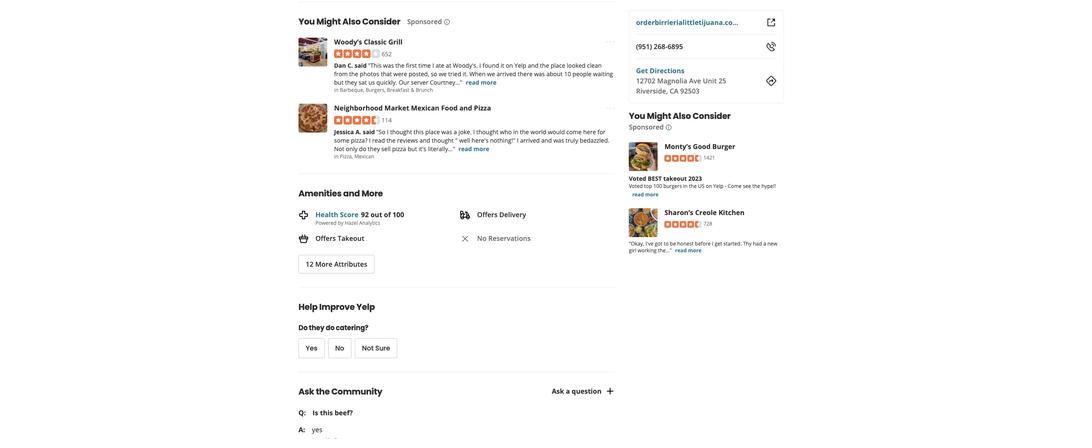 Task type: vqa. For each thing, say whether or not it's contained in the screenshot.
'of'
yes



Task type: locate. For each thing, give the bounding box(es) containing it.
sponsored left 16 info v2 image
[[407, 17, 442, 26]]

100
[[653, 183, 662, 190], [393, 210, 404, 220]]

about
[[546, 70, 563, 78]]

you up woody's classic grill image
[[299, 16, 315, 28]]

1 vertical spatial 4.5 star rating image
[[664, 155, 702, 162]]

arrived down it
[[497, 70, 516, 78]]

0 vertical spatial a
[[454, 128, 457, 136]]

more inside dropdown button
[[315, 260, 332, 269]]

1 vertical spatial arrived
[[520, 136, 540, 145]]

market
[[385, 104, 409, 113]]

woody's classic grill image
[[299, 38, 327, 67]]

voted left top
[[629, 183, 643, 190]]

1 horizontal spatial they
[[345, 79, 357, 87]]

1 vertical spatial you
[[629, 110, 645, 122]]

0 vertical spatial but
[[334, 79, 344, 87]]

yelp left -
[[713, 183, 723, 190]]

top
[[644, 183, 652, 190]]

1 vertical spatial said
[[363, 128, 375, 136]]

said
[[355, 62, 367, 70], [363, 128, 375, 136]]

you might also consider for 16 info v2 image
[[299, 16, 400, 28]]

a left question
[[566, 387, 570, 396]]

1 vertical spatial consider
[[692, 110, 731, 122]]

read more right to
[[675, 247, 701, 254]]

1 vertical spatial not
[[362, 344, 374, 353]]

place up literally…" on the left of the page
[[425, 128, 440, 136]]

mexican for market
[[411, 104, 439, 113]]

voted best takeout 2023 voted top 100 burgers in the us on yelp - come see the hype!! read more
[[629, 175, 776, 198]]

said right c.
[[355, 62, 367, 70]]

read more link for voted best takeout 2023
[[632, 191, 658, 198]]

1 horizontal spatial place
[[551, 62, 565, 70]]

1 vertical spatial 24 more v2 image
[[605, 103, 615, 114]]

no inside amenities and more element
[[477, 234, 487, 243]]

1 horizontal spatial do
[[359, 145, 366, 153]]

ate
[[436, 62, 444, 70]]

food
[[441, 104, 458, 113]]

yelp up catering?
[[356, 301, 375, 313]]

1 horizontal spatial you
[[629, 110, 645, 122]]

consider up classic at the top left of the page
[[362, 16, 400, 28]]

mexican down pizza?
[[354, 153, 374, 160]]

might for 16 info v2 image
[[316, 16, 341, 28]]

that
[[381, 70, 392, 78]]

this right is
[[320, 409, 333, 418]]

0 horizontal spatial do
[[326, 323, 335, 333]]

sponsored left 16 info v2 icon
[[629, 123, 664, 132]]

100 inside voted best takeout 2023 voted top 100 burgers in the us on yelp - come see the hype!! read more
[[653, 183, 662, 190]]

honest
[[677, 240, 693, 248]]

do down pizza?
[[359, 145, 366, 153]]

nothing!"
[[490, 136, 515, 145]]

1 horizontal spatial also
[[673, 110, 691, 122]]

more inside voted best takeout 2023 voted top 100 burgers in the us on yelp - come see the hype!! read more
[[645, 191, 658, 198]]

0 vertical spatial not
[[334, 145, 344, 153]]

2 horizontal spatial yelp
[[713, 183, 723, 190]]

1 vertical spatial yelp
[[713, 183, 723, 190]]

a up "
[[454, 128, 457, 136]]

you for 16 info v2 image
[[299, 16, 315, 28]]

1 vertical spatial also
[[673, 110, 691, 122]]

and up 'there'
[[528, 62, 539, 70]]

offers takeout
[[315, 234, 364, 243]]

voted
[[629, 175, 646, 183], [629, 183, 643, 190]]

no right 24 close v2 'icon'
[[477, 234, 487, 243]]

1 horizontal spatial yelp
[[515, 62, 526, 70]]

6895
[[667, 42, 683, 51]]

24 directions v2 image
[[766, 76, 776, 86]]

0 horizontal spatial more
[[315, 260, 332, 269]]

arrived for woody's classic grill
[[497, 70, 516, 78]]

working
[[637, 247, 656, 254]]

on right the us
[[706, 183, 712, 190]]

1 horizontal spatial offers
[[477, 210, 498, 220]]

read more link down top
[[632, 191, 658, 198]]

0 vertical spatial also
[[342, 16, 361, 28]]

they right "do"
[[309, 323, 324, 333]]

1 horizontal spatial a
[[566, 387, 570, 396]]

dan c. said
[[334, 62, 367, 70]]

said for woody's
[[355, 62, 367, 70]]

25
[[718, 76, 726, 86]]

1 voted from the top
[[629, 175, 646, 183]]

0 vertical spatial said
[[355, 62, 367, 70]]

2 horizontal spatial thought
[[476, 128, 498, 136]]

hazel
[[345, 220, 358, 227]]

we down found
[[487, 70, 495, 78]]

0 vertical spatial more
[[362, 188, 383, 200]]

offers
[[477, 210, 498, 220], [315, 234, 336, 243]]

offers for offers delivery
[[477, 210, 498, 220]]

also for 16 info v2 image
[[342, 16, 361, 28]]

more for read more link for jessica a. said
[[474, 145, 489, 153]]

1 horizontal spatial you might also consider
[[629, 110, 731, 122]]

24 more v2 image up waiting
[[605, 37, 615, 47]]

0 vertical spatial on
[[506, 62, 513, 70]]

i right nothing!" at top left
[[517, 136, 519, 145]]

they inside "so i thought this place was a joke. i thought who in the world would come here for some pizza? i read the reviews and thought " well here's nothing!" i arrived and was truly bedazzled. not only do they sell pizza but it's literally…"
[[368, 145, 380, 153]]

they inside the "help improve yelp" element
[[309, 323, 324, 333]]

more right 12
[[315, 260, 332, 269]]

1 24 more v2 image from the top
[[605, 37, 615, 47]]

said right a.
[[363, 128, 375, 136]]

not left sure at bottom left
[[362, 344, 374, 353]]

health
[[315, 210, 338, 220]]

you down the riverside,
[[629, 110, 645, 122]]

also down ca
[[673, 110, 691, 122]]

sponsored for 16 info v2 icon
[[629, 123, 664, 132]]

1 horizontal spatial no
[[477, 234, 487, 243]]

1 vertical spatial on
[[706, 183, 712, 190]]

a
[[454, 128, 457, 136], [763, 240, 766, 248], [566, 387, 570, 396]]

takeout
[[338, 234, 364, 243]]

1 vertical spatial sponsored
[[629, 123, 664, 132]]

we right the so
[[439, 70, 447, 78]]

not down some
[[334, 145, 344, 153]]

more down top
[[645, 191, 658, 198]]

4.5 star rating image down the monty's
[[664, 155, 702, 162]]

mexican down brunch
[[411, 104, 439, 113]]

24 external link v2 image
[[766, 17, 776, 28]]

but down reviews
[[408, 145, 417, 153]]

268-
[[654, 42, 667, 51]]

before
[[695, 240, 710, 248]]

consider up good at the top right of the page
[[692, 110, 731, 122]]

riverside,
[[636, 87, 668, 96]]

1 horizontal spatial 100
[[653, 183, 662, 190]]

offers right the 24 order v2 image
[[477, 210, 498, 220]]

was up literally…" on the left of the page
[[441, 128, 452, 136]]

0 vertical spatial place
[[551, 62, 565, 70]]

2 we from the left
[[487, 70, 495, 78]]

24 more v2 image up for
[[605, 103, 615, 114]]

they left sell
[[368, 145, 380, 153]]

4.5 star rating image down "sharon's"
[[664, 221, 702, 228]]

jessica
[[334, 128, 354, 136]]

place
[[551, 62, 565, 70], [425, 128, 440, 136]]

more for read more link associated with dan c. said
[[481, 79, 497, 87]]

come
[[728, 183, 741, 190]]

us
[[698, 183, 704, 190]]

ave
[[689, 76, 701, 86]]

1 vertical spatial this
[[320, 409, 333, 418]]

and up it's
[[420, 136, 430, 145]]

2023
[[688, 175, 702, 183]]

0 horizontal spatial 100
[[393, 210, 404, 220]]

you might also consider up woody's
[[299, 16, 400, 28]]

you for 16 info v2 icon
[[629, 110, 645, 122]]

4.5 star rating image
[[334, 116, 380, 125], [664, 155, 702, 162], [664, 221, 702, 228]]

1 vertical spatial place
[[425, 128, 440, 136]]

1 vertical spatial read more
[[458, 145, 489, 153]]

1 vertical spatial but
[[408, 145, 417, 153]]

0 vertical spatial read more
[[466, 79, 497, 87]]

0 horizontal spatial yelp
[[356, 301, 375, 313]]

2 vertical spatial they
[[309, 323, 324, 333]]

more right be
[[688, 247, 701, 254]]

24 close v2 image
[[460, 234, 470, 244]]

but
[[334, 79, 344, 87], [408, 145, 417, 153]]

0 horizontal spatial offers
[[315, 234, 336, 243]]

i right "so
[[387, 128, 389, 136]]

to
[[664, 240, 668, 248]]

sure
[[375, 344, 390, 353]]

might
[[316, 16, 341, 28], [647, 110, 671, 122]]

might up 16 info v2 icon
[[647, 110, 671, 122]]

mexican
[[411, 104, 439, 113], [354, 153, 374, 160]]

more down here's
[[474, 145, 489, 153]]

joke.
[[459, 128, 472, 136]]

i inside ""okay, i've got to be honest before i get started. thy had a new girl working the…""
[[712, 240, 713, 248]]

for
[[598, 128, 606, 136]]

they
[[345, 79, 357, 87], [368, 145, 380, 153], [309, 323, 324, 333]]

ask for ask a question
[[552, 387, 564, 396]]

ca
[[669, 87, 678, 96]]

0 horizontal spatial sponsored
[[407, 17, 442, 26]]

1 vertical spatial mexican
[[354, 153, 374, 160]]

on inside voted best takeout 2023 voted top 100 burgers in the us on yelp - come see the hype!! read more
[[706, 183, 712, 190]]

they inside "this was the first time i ate at woody's. i found it on yelp and the place looked clean from the photos that were posted, so we tried it. when we arrived there was about 10 people waiting but they sat us quickly. our server courtney…"
[[345, 79, 357, 87]]

1 horizontal spatial sponsored
[[629, 123, 664, 132]]

q:
[[299, 409, 306, 418]]

0 horizontal spatial no
[[335, 344, 344, 353]]

get directions 12702 magnolia ave unit 25 riverside, ca 92503
[[636, 66, 726, 96]]

1 horizontal spatial more
[[362, 188, 383, 200]]

barbeque,
[[340, 87, 364, 94]]

in left 'barbeque,'
[[334, 87, 339, 94]]

24 more v2 image
[[605, 37, 615, 47], [605, 103, 615, 114]]

1 vertical spatial you might also consider
[[629, 110, 731, 122]]

2 horizontal spatial they
[[368, 145, 380, 153]]

0 vertical spatial yelp
[[515, 62, 526, 70]]

consider for 16 info v2 icon
[[692, 110, 731, 122]]

the down the dan c. said
[[349, 70, 358, 78]]

group containing yes
[[299, 339, 555, 359]]

0 horizontal spatial you might also consider
[[299, 16, 400, 28]]

1 horizontal spatial mexican
[[411, 104, 439, 113]]

24 more v2 image for neighborhood market mexican food and pizza
[[605, 103, 615, 114]]

found
[[483, 62, 499, 70]]

no for no reservations
[[477, 234, 487, 243]]

group
[[299, 339, 555, 359]]

1 vertical spatial do
[[326, 323, 335, 333]]

no down do they do catering?
[[335, 344, 344, 353]]

the
[[395, 62, 404, 70], [540, 62, 549, 70], [349, 70, 358, 78], [520, 128, 529, 136], [386, 136, 396, 145], [689, 183, 697, 190], [752, 183, 760, 190], [316, 386, 330, 398]]

thought up here's
[[476, 128, 498, 136]]

pizza,
[[340, 153, 353, 160]]

burgers
[[663, 183, 682, 190]]

offers down powered
[[315, 234, 336, 243]]

"this
[[368, 62, 382, 70]]

0 horizontal spatial a
[[454, 128, 457, 136]]

0 horizontal spatial place
[[425, 128, 440, 136]]

0 horizontal spatial they
[[309, 323, 324, 333]]

1 horizontal spatial but
[[408, 145, 417, 153]]

(951) 268-6895
[[636, 42, 683, 51]]

might up woody's
[[316, 16, 341, 28]]

time
[[418, 62, 431, 70]]

ask inside ask a question link
[[552, 387, 564, 396]]

place up "about"
[[551, 62, 565, 70]]

2 horizontal spatial a
[[763, 240, 766, 248]]

0 vertical spatial mexican
[[411, 104, 439, 113]]

read more link right to
[[675, 247, 701, 254]]

0 horizontal spatial this
[[320, 409, 333, 418]]

2 24 more v2 image from the top
[[605, 103, 615, 114]]

but inside "so i thought this place was a joke. i thought who in the world would come here for some pizza? i read the reviews and thought " well here's nothing!" i arrived and was truly bedazzled. not only do they sell pizza but it's literally…"
[[408, 145, 417, 153]]

read more
[[466, 79, 497, 87], [458, 145, 489, 153], [675, 247, 701, 254]]

0 vertical spatial no
[[477, 234, 487, 243]]

0 vertical spatial consider
[[362, 16, 400, 28]]

but down 'from'
[[334, 79, 344, 87]]

2 vertical spatial a
[[566, 387, 570, 396]]

more
[[481, 79, 497, 87], [474, 145, 489, 153], [645, 191, 658, 198], [688, 247, 701, 254]]

us
[[368, 79, 375, 87]]

0 vertical spatial you might also consider
[[299, 16, 400, 28]]

2 vertical spatial 4.5 star rating image
[[664, 221, 702, 228]]

1 vertical spatial more
[[315, 260, 332, 269]]

do down help improve yelp
[[326, 323, 335, 333]]

1 horizontal spatial arrived
[[520, 136, 540, 145]]

read down 'when'
[[466, 79, 479, 87]]

0 vertical spatial do
[[359, 145, 366, 153]]

on right it
[[506, 62, 513, 70]]

truly
[[566, 136, 578, 145]]

ask up q: at the bottom of the page
[[299, 386, 314, 398]]

1 vertical spatial offers
[[315, 234, 336, 243]]

read more down here's
[[458, 145, 489, 153]]

0 vertical spatial you
[[299, 16, 315, 28]]

ask
[[299, 386, 314, 398], [552, 387, 564, 396]]

ask left question
[[552, 387, 564, 396]]

offers delivery
[[477, 210, 526, 220]]

see
[[743, 183, 751, 190]]

no
[[477, 234, 487, 243], [335, 344, 344, 353]]

0 vertical spatial they
[[345, 79, 357, 87]]

sharon's creole kitchen link
[[664, 208, 744, 218]]

0 vertical spatial sponsored
[[407, 17, 442, 26]]

a right "had"
[[763, 240, 766, 248]]

read more link down 'when'
[[466, 79, 497, 87]]

grill
[[388, 37, 403, 47]]

i left ate
[[432, 62, 434, 70]]

0 horizontal spatial on
[[506, 62, 513, 70]]

got
[[655, 240, 662, 248]]

1 horizontal spatial we
[[487, 70, 495, 78]]

mexican for pizza,
[[354, 153, 374, 160]]

0 horizontal spatial also
[[342, 16, 361, 28]]

dan
[[334, 62, 346, 70]]

1 vertical spatial 100
[[393, 210, 404, 220]]

0 horizontal spatial arrived
[[497, 70, 516, 78]]

1 horizontal spatial might
[[647, 110, 671, 122]]

here's
[[472, 136, 489, 145]]

hype!!
[[761, 183, 776, 190]]

arrived inside "this was the first time i ate at woody's. i found it on yelp and the place looked clean from the photos that were posted, so we tried it. when we arrived there was about 10 people waiting but they sat us quickly. our server courtney…"
[[497, 70, 516, 78]]

1 horizontal spatial ask
[[552, 387, 564, 396]]

0 vertical spatial this
[[414, 128, 424, 136]]

0 vertical spatial might
[[316, 16, 341, 28]]

arrived inside "so i thought this place was a joke. i thought who in the world would come here for some pizza? i read the reviews and thought " well here's nothing!" i arrived and was truly bedazzled. not only do they sell pizza but it's literally…"
[[520, 136, 540, 145]]

10
[[564, 70, 571, 78]]

more up out at the left top of the page
[[362, 188, 383, 200]]

and right food at left
[[459, 104, 472, 113]]

100 right of
[[393, 210, 404, 220]]

4.5 star rating image up a.
[[334, 116, 380, 125]]

1 horizontal spatial on
[[706, 183, 712, 190]]

1421
[[703, 154, 715, 162]]

read up sharon's creole kitchen image
[[632, 191, 644, 198]]

1 horizontal spatial this
[[414, 128, 424, 136]]

1 vertical spatial they
[[368, 145, 380, 153]]

you might also consider
[[299, 16, 400, 28], [629, 110, 731, 122]]

1 horizontal spatial consider
[[692, 110, 731, 122]]

0 horizontal spatial consider
[[362, 16, 400, 28]]

neighborhood market mexican food and pizza image
[[299, 104, 327, 133]]

monty's good burger
[[664, 142, 735, 151]]

0 vertical spatial offers
[[477, 210, 498, 220]]

our
[[399, 79, 409, 87]]

2 vertical spatial yelp
[[356, 301, 375, 313]]

not inside button
[[362, 344, 374, 353]]

and up score
[[343, 188, 360, 200]]

thought up reviews
[[390, 128, 412, 136]]

voted left best
[[629, 175, 646, 183]]

read down "so
[[372, 136, 385, 145]]

no inside 'button'
[[335, 344, 344, 353]]

not
[[334, 145, 344, 153], [362, 344, 374, 353]]

when
[[469, 70, 486, 78]]

0 vertical spatial 100
[[653, 183, 662, 190]]

place inside "so i thought this place was a joke. i thought who in the world would come here for some pizza? i read the reviews and thought " well here's nothing!" i arrived and was truly bedazzled. not only do they sell pizza but it's literally…"
[[425, 128, 440, 136]]

the left the us
[[689, 183, 697, 190]]

in inside voted best takeout 2023 voted top 100 burgers in the us on yelp - come see the hype!! read more
[[683, 183, 687, 190]]

24 phone v2 image
[[766, 42, 776, 52]]

arrived down world
[[520, 136, 540, 145]]

read more down 'when'
[[466, 79, 497, 87]]

first
[[406, 62, 417, 70]]

this inside ask the community element
[[320, 409, 333, 418]]

1 vertical spatial no
[[335, 344, 344, 353]]

1 vertical spatial a
[[763, 240, 766, 248]]

the up "about"
[[540, 62, 549, 70]]

quickly.
[[376, 79, 397, 87]]

yelp up 'there'
[[515, 62, 526, 70]]

come
[[566, 128, 582, 136]]

0 horizontal spatial not
[[334, 145, 344, 153]]

sell
[[381, 145, 391, 153]]

and
[[528, 62, 539, 70], [459, 104, 472, 113], [420, 136, 430, 145], [541, 136, 552, 145], [343, 188, 360, 200]]

0 horizontal spatial mexican
[[354, 153, 374, 160]]

in left "2023"
[[683, 183, 687, 190]]

consider
[[362, 16, 400, 28], [692, 110, 731, 122]]

thought up literally…" on the left of the page
[[432, 136, 454, 145]]

also up woody's
[[342, 16, 361, 28]]

0 vertical spatial 24 more v2 image
[[605, 37, 615, 47]]

100 right top
[[653, 183, 662, 190]]

(951)
[[636, 42, 652, 51]]

0 horizontal spatial ask
[[299, 386, 314, 398]]

read more for woody's classic grill
[[466, 79, 497, 87]]

the left world
[[520, 128, 529, 136]]

read down well
[[458, 145, 472, 153]]

i left 'get'
[[712, 240, 713, 248]]

more down 'when'
[[481, 79, 497, 87]]

neighborhood market mexican food and pizza
[[334, 104, 491, 113]]



Task type: describe. For each thing, give the bounding box(es) containing it.
you might also consider for 16 info v2 icon
[[629, 110, 731, 122]]

burgers,
[[366, 87, 386, 94]]

consider for 16 info v2 image
[[362, 16, 400, 28]]

it's
[[419, 145, 426, 153]]

sharon's
[[664, 208, 693, 218]]

clean
[[587, 62, 602, 70]]

attributes
[[334, 260, 367, 269]]

place inside "this was the first time i ate at woody's. i found it on yelp and the place looked clean from the photos that were posted, so we tried it. when we arrived there was about 10 people waiting but they sat us quickly. our server courtney…"
[[551, 62, 565, 70]]

12702
[[636, 76, 655, 86]]

yelp inside voted best takeout 2023 voted top 100 burgers in the us on yelp - come see the hype!! read more
[[713, 183, 723, 190]]

1 horizontal spatial thought
[[432, 136, 454, 145]]

woody's
[[334, 37, 362, 47]]

no reservations
[[477, 234, 531, 243]]

thy
[[743, 240, 751, 248]]

a:
[[299, 426, 305, 435]]

in left the pizza,
[[334, 153, 339, 160]]

some
[[334, 136, 349, 145]]

&
[[411, 87, 414, 94]]

4.5 star rating image for sharon's
[[664, 221, 702, 228]]

the up were
[[395, 62, 404, 70]]

offers for offers takeout
[[315, 234, 336, 243]]

only
[[346, 145, 358, 153]]

said for neighborhood
[[363, 128, 375, 136]]

"so
[[376, 128, 385, 136]]

get
[[636, 66, 648, 75]]

read inside voted best takeout 2023 voted top 100 burgers in the us on yelp - come see the hype!! read more
[[632, 191, 644, 198]]

arrived for neighborhood market mexican food and pizza
[[520, 136, 540, 145]]

was up that
[[383, 62, 394, 70]]

i right pizza?
[[369, 136, 371, 145]]

amenities and more
[[299, 188, 383, 200]]

a inside "so i thought this place was a joke. i thought who in the world would come here for some pizza? i read the reviews and thought " well here's nothing!" i arrived and was truly bedazzled. not only do they sell pizza but it's literally…"
[[454, 128, 457, 136]]

ask the community element
[[285, 372, 629, 440]]

i've
[[645, 240, 653, 248]]

100 inside health score 92 out of 100 powered by hazel analytics
[[393, 210, 404, 220]]

community
[[331, 386, 382, 398]]

652
[[382, 50, 392, 58]]

"okay, i've got to be honest before i get started. thy had a new girl working the…"
[[629, 240, 777, 254]]

more for read more link to the right of to
[[688, 247, 701, 254]]

monty's good burger link
[[664, 142, 735, 151]]

i right the joke.
[[473, 128, 475, 136]]

ask for ask the community
[[299, 386, 314, 398]]

courtney…"
[[430, 79, 462, 87]]

the up is
[[316, 386, 330, 398]]

they for woody's
[[345, 79, 357, 87]]

magnolia
[[657, 76, 687, 86]]

looked
[[567, 62, 586, 70]]

was right 'there'
[[534, 70, 545, 78]]

help improve yelp
[[299, 301, 375, 313]]

health score link
[[315, 210, 359, 220]]

24 add v2 image
[[605, 387, 615, 397]]

and inside "this was the first time i ate at woody's. i found it on yelp and the place looked clean from the photos that were posted, so we tried it. when we arrived there was about 10 people waiting but they sat us quickly. our server courtney…"
[[528, 62, 539, 70]]

was down would
[[553, 136, 564, 145]]

read right the…"
[[675, 247, 687, 254]]

monty's good burger image
[[629, 142, 658, 171]]

24 medical v2 image
[[299, 210, 309, 221]]

"
[[455, 136, 458, 145]]

"this was the first time i ate at woody's. i found it on yelp and the place looked clean from the photos that were posted, so we tried it. when we arrived there was about 10 people waiting but they sat us quickly. our server courtney…"
[[334, 62, 613, 87]]

92503
[[680, 87, 699, 96]]

server
[[411, 79, 428, 87]]

by
[[338, 220, 343, 227]]

16 info v2 image
[[665, 124, 672, 131]]

and down world
[[541, 136, 552, 145]]

classic
[[364, 37, 387, 47]]

not inside "so i thought this place was a joke. i thought who in the world would come here for some pizza? i read the reviews and thought " well here's nothing!" i arrived and was truly bedazzled. not only do they sell pizza but it's literally…"
[[334, 145, 344, 153]]

tried
[[448, 70, 461, 78]]

do inside "so i thought this place was a joke. i thought who in the world would come here for some pizza? i read the reviews and thought " well here's nothing!" i arrived and was truly bedazzled. not only do they sell pizza but it's literally…"
[[359, 145, 366, 153]]

2 vertical spatial read more
[[675, 247, 701, 254]]

ask the community
[[299, 386, 382, 398]]

yelp inside "this was the first time i ate at woody's. i found it on yelp and the place looked clean from the photos that were posted, so we tried it. when we arrived there was about 10 people waiting but they sat us quickly. our server courtney…"
[[515, 62, 526, 70]]

at
[[446, 62, 451, 70]]

read more link for jessica a. said
[[458, 145, 489, 153]]

0 horizontal spatial thought
[[390, 128, 412, 136]]

this inside "so i thought this place was a joke. i thought who in the world would come here for some pizza? i read the reviews and thought " well here's nothing!" i arrived and was truly bedazzled. not only do they sell pizza but it's literally…"
[[414, 128, 424, 136]]

they for neighborhood
[[368, 145, 380, 153]]

world
[[531, 128, 546, 136]]

4 star rating image
[[334, 50, 380, 58]]

no for no
[[335, 344, 344, 353]]

sharon's creole kitchen image
[[629, 209, 658, 237]]

ask a question
[[552, 387, 602, 396]]

12 more attributes
[[306, 260, 367, 269]]

good
[[693, 142, 710, 151]]

read inside "so i thought this place was a joke. i thought who in the world would come here for some pizza? i read the reviews and thought " well here's nothing!" i arrived and was truly bedazzled. not only do they sell pizza but it's literally…"
[[372, 136, 385, 145]]

not sure
[[362, 344, 390, 353]]

sponsored for 16 info v2 image
[[407, 17, 442, 26]]

read more link for dan c. said
[[466, 79, 497, 87]]

2 voted from the top
[[629, 183, 643, 190]]

people
[[573, 70, 592, 78]]

jessica a. said
[[334, 128, 375, 136]]

"okay,
[[629, 240, 644, 248]]

best
[[648, 175, 662, 183]]

not sure button
[[355, 339, 397, 359]]

had
[[753, 240, 762, 248]]

help
[[299, 301, 318, 313]]

score
[[340, 210, 359, 220]]

4.5 star rating image for monty's
[[664, 155, 702, 162]]

pizza?
[[351, 136, 367, 145]]

pizza
[[474, 104, 491, 113]]

who
[[500, 128, 512, 136]]

improve
[[319, 301, 355, 313]]

also for 16 info v2 icon
[[673, 110, 691, 122]]

were
[[393, 70, 407, 78]]

here
[[583, 128, 596, 136]]

16 info v2 image
[[444, 19, 451, 25]]

so
[[431, 70, 437, 78]]

but inside "this was the first time i ate at woody's. i found it on yelp and the place looked clean from the photos that were posted, so we tried it. when we arrived there was about 10 people waiting but they sat us quickly. our server courtney…"
[[334, 79, 344, 87]]

a inside ""okay, i've got to be honest before i get started. thy had a new girl working the…""
[[763, 240, 766, 248]]

brunch
[[416, 87, 433, 94]]

do inside the "help improve yelp" element
[[326, 323, 335, 333]]

24 more v2 image for woody's classic grill
[[605, 37, 615, 47]]

728
[[703, 220, 712, 228]]

girl
[[629, 247, 636, 254]]

is this beef?
[[313, 409, 353, 418]]

woody's.
[[453, 62, 478, 70]]

on inside "this was the first time i ate at woody's. i found it on yelp and the place looked clean from the photos that were posted, so we tried it. when we arrived there was about 10 people waiting but they sat us quickly. our server courtney…"
[[506, 62, 513, 70]]

the right see
[[752, 183, 760, 190]]

sharon's creole kitchen
[[664, 208, 744, 218]]

delivery
[[499, 210, 526, 220]]

well
[[459, 136, 470, 145]]

sat
[[359, 79, 367, 87]]

12 more attributes button
[[299, 255, 374, 274]]

amenities
[[299, 188, 342, 200]]

24 shopping v2 image
[[299, 234, 309, 244]]

photos
[[360, 70, 379, 78]]

i up 'when'
[[479, 62, 481, 70]]

24 order v2 image
[[460, 210, 470, 221]]

group inside the "help improve yelp" element
[[299, 339, 555, 359]]

might for 16 info v2 icon
[[647, 110, 671, 122]]

c.
[[348, 62, 353, 70]]

woody's classic grill link
[[334, 37, 403, 47]]

0 vertical spatial 4.5 star rating image
[[334, 116, 380, 125]]

orderbirrierialittletijuana.co… link
[[636, 18, 738, 27]]

amenities and more element
[[285, 174, 622, 274]]

kitchen
[[718, 208, 744, 218]]

114
[[382, 116, 392, 124]]

yes
[[312, 426, 322, 435]]

1 we from the left
[[439, 70, 447, 78]]

posted,
[[409, 70, 429, 78]]

the up sell
[[386, 136, 396, 145]]

read more for neighborhood market mexican food and pizza
[[458, 145, 489, 153]]

help improve yelp element
[[285, 287, 615, 359]]

in inside "so i thought this place was a joke. i thought who in the world would come here for some pizza? i read the reviews and thought " well here's nothing!" i arrived and was truly bedazzled. not only do they sell pizza but it's literally…"
[[513, 128, 518, 136]]

creole
[[695, 208, 717, 218]]



